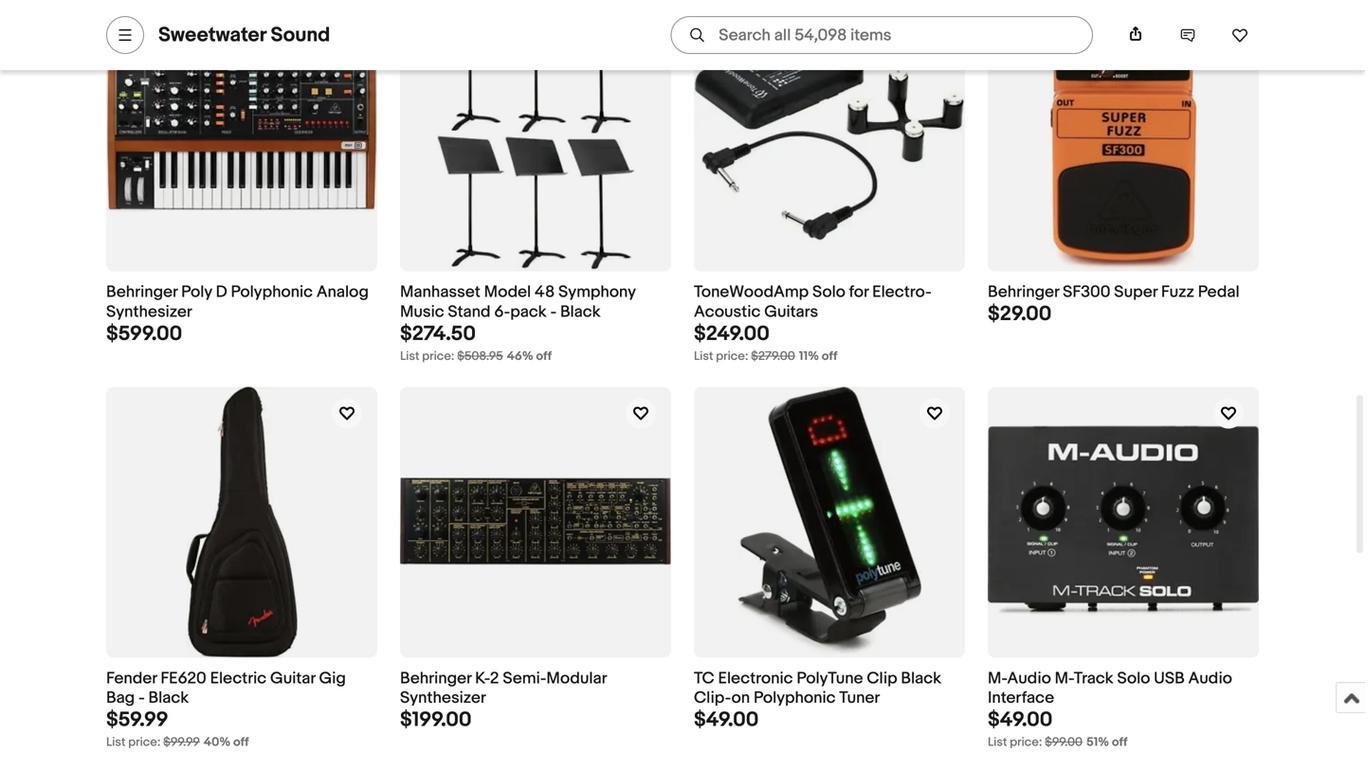 Task type: describe. For each thing, give the bounding box(es) containing it.
manhasset model 48 symphony music stand 6-pack - black
[[400, 283, 636, 322]]

list for $274.50
[[400, 349, 419, 364]]

price: for $59.99
[[128, 736, 161, 750]]

m-audio m-track solo usb audio interface
[[988, 669, 1232, 709]]

manhasset
[[400, 283, 480, 303]]

save this seller sweetwatersound image
[[1231, 27, 1248, 44]]

bag
[[106, 689, 135, 709]]

super
[[1114, 283, 1158, 303]]

behringer for $199.00
[[400, 669, 471, 689]]

interface
[[988, 689, 1054, 709]]

behringer sf300 super fuzz pedal button
[[988, 283, 1259, 303]]

6-
[[494, 302, 510, 322]]

51%
[[1086, 736, 1109, 750]]

sf300
[[1063, 283, 1111, 303]]

polyphonic inside behringer poly d polyphonic analog synthesizer
[[231, 283, 313, 303]]

tc electronic polytune clip black clip-on polyphonic tuner
[[694, 669, 941, 709]]

black inside "fender fe620 electric guitar gig bag - black"
[[148, 689, 189, 709]]

tc electronic polytune clip black clip-on polyphonic tuner button
[[694, 669, 965, 709]]

pack
[[510, 302, 547, 322]]

sweetwater sound
[[158, 23, 330, 47]]

tonewoodamp
[[694, 283, 809, 303]]

fender fe620 electric guitar gig bag - black button
[[106, 669, 377, 709]]

manhasset model 48 symphony music stand 6-pack - black : quick view image
[[437, 1, 634, 272]]

pedal
[[1198, 283, 1240, 303]]

sweetwater
[[158, 23, 266, 47]]

manhasset model 48 symphony music stand 6-pack - black button
[[400, 283, 671, 323]]

$49.00 for $49.00 list price: $99.00 51% off
[[988, 708, 1053, 733]]

fender
[[106, 669, 157, 689]]

behringer sf300 super fuzz pedal : quick view image
[[1050, 1, 1197, 272]]

$99.99
[[163, 736, 200, 750]]

$29.00
[[988, 302, 1052, 327]]

solo inside m-audio m-track solo usb audio interface
[[1117, 669, 1150, 689]]

clip
[[867, 669, 897, 689]]

usb
[[1154, 669, 1185, 689]]

analog
[[316, 283, 369, 303]]

2 m- from the left
[[1055, 669, 1074, 689]]

price: for $49.00
[[1010, 736, 1042, 750]]

$59.99 list price: $99.99 40% off
[[106, 708, 249, 750]]

behringer k-2 semi-modular synthesizer
[[400, 669, 607, 709]]

guitars
[[764, 302, 818, 322]]

poly
[[181, 283, 212, 303]]

gig
[[319, 669, 346, 689]]

2 audio from the left
[[1188, 669, 1232, 689]]

polytune
[[797, 669, 863, 689]]

list for $49.00
[[988, 736, 1007, 750]]

synthesizer for poly
[[106, 302, 192, 322]]

1 m- from the left
[[988, 669, 1007, 689]]

behringer for $29.00
[[988, 283, 1059, 303]]

list for $249.00
[[694, 349, 713, 364]]

$49.00 for $49.00
[[694, 708, 759, 733]]

tc electronic polytune clip black clip-on polyphonic tuner : quick view image
[[737, 387, 922, 658]]

for
[[849, 283, 869, 303]]

tonewoodamp solo for electro- acoustic guitars button
[[694, 283, 965, 323]]



Task type: vqa. For each thing, say whether or not it's contained in the screenshot.
Green, White
no



Task type: locate. For each thing, give the bounding box(es) containing it.
0 horizontal spatial polyphonic
[[231, 283, 313, 303]]

$59.99
[[106, 708, 168, 733]]

behringer k-2 semi-modular synthesizer button
[[400, 669, 671, 709]]

2
[[490, 669, 499, 689]]

list
[[400, 349, 419, 364], [694, 349, 713, 364], [106, 736, 126, 750], [988, 736, 1007, 750]]

0 vertical spatial -
[[550, 302, 557, 322]]

audio right usb
[[1188, 669, 1232, 689]]

1 horizontal spatial black
[[560, 302, 601, 322]]

synthesizer inside behringer k-2 semi-modular synthesizer
[[400, 689, 486, 709]]

1 horizontal spatial m-
[[1055, 669, 1074, 689]]

off right 46%
[[536, 349, 552, 364]]

electronic
[[718, 669, 793, 689]]

acoustic
[[694, 302, 761, 322]]

$249.00
[[694, 322, 770, 346]]

clip-
[[694, 689, 731, 709]]

$199.00
[[400, 708, 472, 733]]

fuzz
[[1161, 283, 1194, 303]]

off right 51%
[[1112, 736, 1128, 750]]

black inside "manhasset model 48 symphony music stand 6-pack - black"
[[560, 302, 601, 322]]

electric
[[210, 669, 267, 689]]

1 horizontal spatial $49.00
[[988, 708, 1053, 733]]

$599.00
[[106, 322, 182, 346]]

0 vertical spatial solo
[[812, 283, 845, 303]]

1 horizontal spatial polyphonic
[[754, 689, 836, 709]]

solo inside tonewoodamp solo for electro- acoustic guitars
[[812, 283, 845, 303]]

2 horizontal spatial behringer
[[988, 283, 1059, 303]]

audio
[[1007, 669, 1051, 689], [1188, 669, 1232, 689]]

off
[[536, 349, 552, 364], [822, 349, 837, 364], [233, 736, 249, 750], [1112, 736, 1128, 750]]

-
[[550, 302, 557, 322], [138, 689, 145, 709]]

off right 11%
[[822, 349, 837, 364]]

behringer poly d polyphonic analog synthesizer
[[106, 283, 369, 322]]

list inside $49.00 list price: $99.00 51% off
[[988, 736, 1007, 750]]

off inside $249.00 list price: $279.00 11% off
[[822, 349, 837, 364]]

k-
[[475, 669, 490, 689]]

- inside "fender fe620 electric guitar gig bag - black"
[[138, 689, 145, 709]]

on
[[731, 689, 750, 709]]

- right bag
[[138, 689, 145, 709]]

off for $59.99
[[233, 736, 249, 750]]

tc
[[694, 669, 715, 689]]

0 vertical spatial polyphonic
[[231, 283, 313, 303]]

price:
[[422, 349, 454, 364], [716, 349, 748, 364], [128, 736, 161, 750], [1010, 736, 1042, 750]]

behringer
[[106, 283, 178, 303], [988, 283, 1059, 303], [400, 669, 471, 689]]

tonewoodamp solo for electro-acoustic guitars : quick view image
[[694, 28, 965, 244]]

symphony
[[558, 283, 636, 303]]

1 vertical spatial -
[[138, 689, 145, 709]]

m- up $49.00 list price: $99.00 51% off
[[988, 669, 1007, 689]]

48
[[535, 283, 555, 303]]

guitar
[[270, 669, 315, 689]]

off inside '$59.99 list price: $99.99 40% off'
[[233, 736, 249, 750]]

list inside $274.50 list price: $508.95 46% off
[[400, 349, 419, 364]]

polyphonic inside tc electronic polytune clip black clip-on polyphonic tuner
[[754, 689, 836, 709]]

2 $49.00 from the left
[[988, 708, 1053, 733]]

sound
[[271, 23, 330, 47]]

1 horizontal spatial audio
[[1188, 669, 1232, 689]]

price: down the $59.99
[[128, 736, 161, 750]]

0 horizontal spatial audio
[[1007, 669, 1051, 689]]

polyphonic right the d
[[231, 283, 313, 303]]

price: inside $49.00 list price: $99.00 51% off
[[1010, 736, 1042, 750]]

0 horizontal spatial black
[[148, 689, 189, 709]]

price: inside $249.00 list price: $279.00 11% off
[[716, 349, 748, 364]]

0 vertical spatial synthesizer
[[106, 302, 192, 322]]

1 $49.00 from the left
[[694, 708, 759, 733]]

list down the $274.50
[[400, 349, 419, 364]]

behringer up $599.00
[[106, 283, 178, 303]]

black up the $99.99
[[148, 689, 189, 709]]

1 vertical spatial polyphonic
[[754, 689, 836, 709]]

behringer inside behringer poly d polyphonic analog synthesizer
[[106, 283, 178, 303]]

off right 40% on the bottom left of page
[[233, 736, 249, 750]]

behringer sf300 super fuzz pedal
[[988, 283, 1240, 303]]

d
[[216, 283, 227, 303]]

$49.00 list price: $99.00 51% off
[[988, 708, 1128, 750]]

black right clip
[[901, 669, 941, 689]]

40%
[[204, 736, 231, 750]]

track
[[1074, 669, 1114, 689]]

synthesizer left the d
[[106, 302, 192, 322]]

$279.00
[[751, 349, 795, 364]]

list for $59.99
[[106, 736, 126, 750]]

0 horizontal spatial behringer
[[106, 283, 178, 303]]

$508.95
[[457, 349, 503, 364]]

music
[[400, 302, 444, 322]]

off for $274.50
[[536, 349, 552, 364]]

1 vertical spatial synthesizer
[[400, 689, 486, 709]]

behringer up $199.00
[[400, 669, 471, 689]]

1 horizontal spatial -
[[550, 302, 557, 322]]

electro-
[[872, 283, 932, 303]]

behringer k-2 semi-modular synthesizer : quick view image
[[400, 478, 671, 567]]

synthesizer left 2 on the bottom of page
[[400, 689, 486, 709]]

$274.50
[[400, 322, 476, 346]]

stand
[[448, 302, 491, 322]]

price: down the $274.50
[[422, 349, 454, 364]]

polyphonic
[[231, 283, 313, 303], [754, 689, 836, 709]]

price: left $99.00 on the right bottom of the page
[[1010, 736, 1042, 750]]

0 horizontal spatial $49.00
[[694, 708, 759, 733]]

$99.00
[[1045, 736, 1083, 750]]

black
[[560, 302, 601, 322], [901, 669, 941, 689], [148, 689, 189, 709]]

off for $249.00
[[822, 349, 837, 364]]

tonewoodamp solo for electro- acoustic guitars
[[694, 283, 932, 322]]

fender fe620 electric guitar gig bag - black : quick view image
[[186, 387, 297, 658]]

list inside '$59.99 list price: $99.99 40% off'
[[106, 736, 126, 750]]

tuner
[[839, 689, 880, 709]]

model
[[484, 283, 531, 303]]

1 vertical spatial solo
[[1117, 669, 1150, 689]]

behringer left sf300
[[988, 283, 1059, 303]]

price: for $249.00
[[716, 349, 748, 364]]

- inside "manhasset model 48 symphony music stand 6-pack - black"
[[550, 302, 557, 322]]

price: inside '$59.99 list price: $99.99 40% off'
[[128, 736, 161, 750]]

solo left for
[[812, 283, 845, 303]]

1 horizontal spatial behringer
[[400, 669, 471, 689]]

11%
[[799, 349, 819, 364]]

price: for $274.50
[[422, 349, 454, 364]]

black inside tc electronic polytune clip black clip-on polyphonic tuner
[[901, 669, 941, 689]]

price: inside $274.50 list price: $508.95 46% off
[[422, 349, 454, 364]]

m-
[[988, 669, 1007, 689], [1055, 669, 1074, 689]]

$49.00
[[694, 708, 759, 733], [988, 708, 1053, 733]]

solo left usb
[[1117, 669, 1150, 689]]

sweetwater sound link
[[158, 23, 330, 47]]

0 horizontal spatial synthesizer
[[106, 302, 192, 322]]

synthesizer inside behringer poly d polyphonic analog synthesizer
[[106, 302, 192, 322]]

list down 'interface'
[[988, 736, 1007, 750]]

synthesizer
[[106, 302, 192, 322], [400, 689, 486, 709]]

audio up $49.00 list price: $99.00 51% off
[[1007, 669, 1051, 689]]

off inside $49.00 list price: $99.00 51% off
[[1112, 736, 1128, 750]]

list down the $59.99
[[106, 736, 126, 750]]

modular
[[546, 669, 607, 689]]

price: down $249.00
[[716, 349, 748, 364]]

behringer poly d polyphonic analog synthesizer button
[[106, 283, 377, 323]]

1 horizontal spatial solo
[[1117, 669, 1150, 689]]

0 horizontal spatial solo
[[812, 283, 845, 303]]

m-audio m-track solo usb audio interface : quick view image
[[988, 425, 1259, 620]]

behringer poly d polyphonic analog synthesizer : quick view image
[[106, 59, 377, 213]]

0 horizontal spatial -
[[138, 689, 145, 709]]

behringer inside behringer k-2 semi-modular synthesizer
[[400, 669, 471, 689]]

m-audio m-track solo usb audio interface button
[[988, 669, 1259, 709]]

$249.00 list price: $279.00 11% off
[[694, 322, 837, 364]]

fender fe620 electric guitar gig bag - black
[[106, 669, 346, 709]]

$49.00 down tc
[[694, 708, 759, 733]]

0 horizontal spatial m-
[[988, 669, 1007, 689]]

Search all 54,098 items field
[[670, 16, 1093, 54]]

2 horizontal spatial black
[[901, 669, 941, 689]]

46%
[[507, 349, 533, 364]]

off inside $274.50 list price: $508.95 46% off
[[536, 349, 552, 364]]

fe620
[[161, 669, 206, 689]]

$49.00 up $99.00 on the right bottom of the page
[[988, 708, 1053, 733]]

off for $49.00
[[1112, 736, 1128, 750]]

$49.00 inside $49.00 list price: $99.00 51% off
[[988, 708, 1053, 733]]

m- right 'interface'
[[1055, 669, 1074, 689]]

1 horizontal spatial synthesizer
[[400, 689, 486, 709]]

semi-
[[503, 669, 546, 689]]

solo
[[812, 283, 845, 303], [1117, 669, 1150, 689]]

polyphonic right on
[[754, 689, 836, 709]]

list inside $249.00 list price: $279.00 11% off
[[694, 349, 713, 364]]

$274.50 list price: $508.95 46% off
[[400, 322, 552, 364]]

synthesizer for k-
[[400, 689, 486, 709]]

- right the pack
[[550, 302, 557, 322]]

list down $249.00
[[694, 349, 713, 364]]

black right 48 at the left of page
[[560, 302, 601, 322]]

1 audio from the left
[[1007, 669, 1051, 689]]



